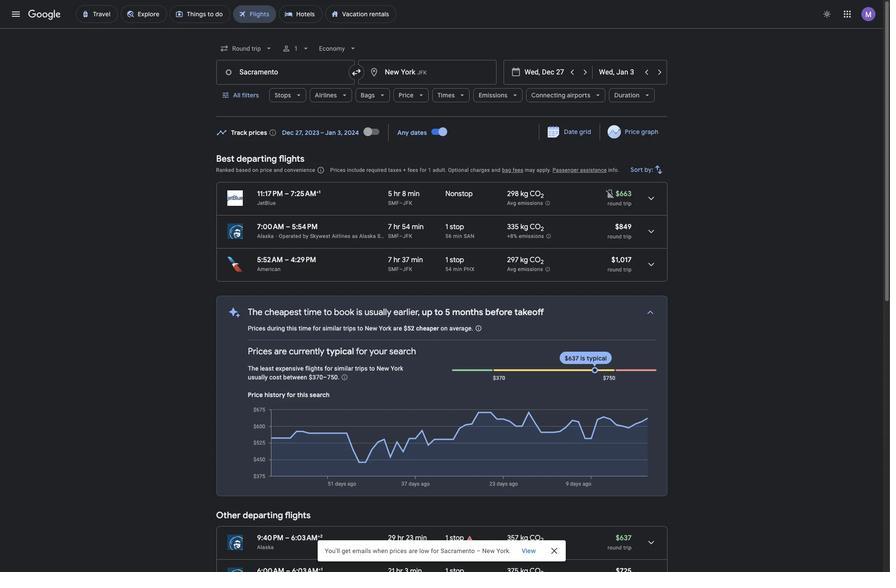 Task type: vqa. For each thing, say whether or not it's contained in the screenshot.
leftmost FEES
yes



Task type: describe. For each thing, give the bounding box(es) containing it.
$1,017
[[612, 256, 632, 264]]

airlines inside main content
[[332, 233, 351, 239]]

54 for hr
[[402, 223, 410, 231]]

round for $1,017
[[608, 267, 622, 273]]

min for 1 stop 56 min san
[[453, 233, 462, 239]]

co for 297
[[530, 256, 541, 264]]

2 for 298
[[541, 192, 544, 200]]

1 stop 56 min san
[[446, 223, 475, 239]]

least
[[260, 365, 274, 372]]

2 and from the left
[[492, 167, 501, 173]]

0 vertical spatial are
[[393, 325, 402, 332]]

2 for 357
[[541, 537, 544, 544]]

$52
[[404, 325, 415, 332]]

7 for 7 hr 37 min
[[388, 256, 392, 264]]

months
[[452, 307, 483, 318]]

1 and from the left
[[274, 167, 283, 173]]

stop for 1 stop
[[450, 534, 464, 543]]

emissions for 335
[[519, 233, 544, 239]]

849 US dollars text field
[[615, 223, 632, 231]]

up
[[422, 307, 433, 318]]

flights for best departing flights
[[279, 153, 305, 164]]

$849 round trip
[[608, 223, 632, 240]]

prices include required taxes + fees for 1 adult. optional charges and bag fees may apply. passenger assistance
[[330, 167, 607, 173]]

sort by:
[[631, 166, 653, 174]]

.
[[338, 374, 340, 381]]

for right history
[[287, 391, 296, 399]]

kg for 357
[[521, 534, 528, 543]]

alaska down "9:40 pm"
[[257, 545, 274, 551]]

flight details. leaves sacramento international airport at 7:00 am on wednesday, december 27 and arrives at john f. kennedy international airport at 5:54 pm on wednesday, december 27. image
[[641, 221, 662, 242]]

2 for 335
[[541, 225, 544, 233]]

357
[[507, 534, 519, 543]]

are inside "view" status
[[409, 547, 418, 555]]

the least expensive flights for similar trips to new york usually cost between $370–750 .
[[248, 365, 404, 381]]

hr for 37
[[394, 256, 400, 264]]

4 1 stop flight. element from the top
[[446, 567, 464, 572]]

2023 – jan
[[305, 128, 336, 136]]

hr for 54
[[394, 223, 400, 231]]

emissions for 357
[[522, 545, 547, 551]]

297 kg co 2
[[507, 256, 544, 266]]

view
[[522, 547, 536, 555]]

$750
[[603, 375, 616, 381]]

connecting airports button
[[526, 85, 606, 106]]

avg for 297
[[507, 266, 517, 272]]

297
[[507, 256, 519, 264]]

learn more about price insights image
[[341, 374, 348, 381]]

any dates
[[398, 128, 427, 136]]

operated
[[279, 233, 301, 239]]

flight details. leaves sacramento international airport at 9:40 pm on wednesday, december 27 and arrives at john f. kennedy international airport at 6:03 am on friday, december 29. image
[[641, 532, 662, 553]]

to up prices are currently typical for your search
[[358, 325, 363, 332]]

best
[[216, 153, 235, 164]]

new inside "view" status
[[482, 547, 495, 555]]

2 1 stop flight. element from the top
[[446, 256, 464, 266]]

emissions for 298
[[518, 200, 543, 206]]

2024
[[344, 128, 359, 136]]

2 inside 9:40 pm – 6:03 am + 2
[[320, 533, 323, 539]]

required
[[367, 167, 387, 173]]

335 kg co 2
[[507, 223, 544, 233]]

date
[[564, 128, 578, 136]]

may
[[525, 167, 535, 173]]

– inside "5 hr 8 min smf – jfk"
[[399, 200, 403, 206]]

jfk for 23
[[403, 545, 413, 551]]

all filters
[[233, 91, 259, 99]]

to right up
[[435, 307, 443, 318]]

emissions for 297
[[518, 266, 543, 272]]

book
[[334, 307, 354, 318]]

to inside the least expensive flights for similar trips to new york usually cost between $370–750 .
[[369, 365, 375, 372]]

5:52 am
[[257, 256, 283, 264]]

trips for prices during this time for similar trips to
[[343, 325, 356, 332]]

change appearance image
[[817, 4, 838, 25]]

total duration 7 hr 54 min. element
[[388, 223, 446, 233]]

37
[[402, 256, 410, 264]]

american
[[257, 266, 281, 272]]

smf for 5 hr 8 min
[[388, 200, 399, 206]]

+16% emissions
[[507, 545, 547, 551]]

$1,017 round trip
[[608, 256, 632, 273]]

learn more about tracked prices image
[[269, 128, 277, 136]]

price history for this search
[[248, 391, 330, 399]]

Departure time: 11:17 PM. text field
[[257, 190, 283, 198]]

smf for 29 hr 23 min
[[388, 545, 399, 551]]

total duration 29 hr 23 min. element
[[388, 534, 446, 544]]

apply.
[[537, 167, 551, 173]]

flight details. leaves sacramento international airport at 5:52 am on wednesday, december 27 and arrives at john f. kennedy international airport at 4:29 pm on wednesday, december 27. image
[[641, 254, 662, 275]]

phx
[[464, 266, 475, 272]]

convenience
[[284, 167, 315, 173]]

smf for 7 hr 37 min
[[388, 266, 399, 272]]

ranked based on price and convenience
[[216, 167, 315, 173]]

+ for 29
[[318, 533, 320, 539]]

stop for 1 stop 56 min san
[[450, 223, 464, 231]]

duration
[[614, 91, 640, 99]]

1 inside 1 stop 56 min san
[[446, 223, 448, 231]]

leaves sacramento international airport at 11:17 pm on wednesday, december 27 and arrives at john f. kennedy international airport at 7:25 am on thursday, december 28. element
[[257, 189, 321, 198]]

jfk for 54
[[403, 233, 413, 239]]

san
[[464, 233, 475, 239]]

1 inside 11:17 pm – 7:25 am + 1
[[319, 189, 321, 195]]

departing for best
[[237, 153, 277, 164]]

5:54 pm
[[292, 223, 318, 231]]

prices inside the find the best price region
[[249, 128, 267, 136]]

sacramento
[[441, 547, 475, 555]]

+8%
[[507, 233, 518, 239]]

co for 335
[[530, 223, 541, 231]]

hr for 8
[[394, 190, 401, 198]]

0 vertical spatial this
[[287, 325, 297, 332]]

1 inside 1 stop 54 min phx
[[446, 256, 448, 264]]

price graph button
[[602, 124, 666, 140]]

1 horizontal spatial 5
[[445, 307, 450, 318]]

– inside "view" status
[[477, 547, 481, 555]]

stops button
[[269, 85, 306, 106]]

4:29 pm
[[291, 256, 316, 264]]

6:03 am
[[291, 534, 318, 543]]

leaves sacramento international airport at 5:52 am on wednesday, december 27 and arrives at john f. kennedy international airport at 4:29 pm on wednesday, december 27. element
[[257, 256, 316, 264]]

taxes
[[388, 167, 402, 173]]

charges
[[470, 167, 490, 173]]

round for $637
[[608, 545, 622, 551]]

$637 for round
[[616, 534, 632, 543]]

times button
[[432, 85, 470, 106]]

when
[[373, 547, 388, 555]]

adult.
[[433, 167, 447, 173]]

+8% emissions
[[507, 233, 544, 239]]

connecting
[[531, 91, 566, 99]]

round for $849
[[608, 234, 622, 240]]

298 kg co 2
[[507, 190, 544, 200]]

Return text field
[[599, 60, 640, 84]]

trip for $849
[[624, 234, 632, 240]]

to left book
[[324, 307, 332, 318]]

date grid button
[[541, 124, 598, 140]]

637 US dollars text field
[[616, 534, 632, 543]]

for left adult.
[[420, 167, 427, 173]]

Arrival time: 5:54 PM. text field
[[292, 223, 318, 231]]

bag fees button
[[502, 167, 524, 173]]

average.
[[449, 325, 473, 332]]

0 horizontal spatial typical
[[327, 346, 354, 357]]

passenger assistance button
[[553, 167, 607, 173]]

alaska right as
[[359, 233, 376, 239]]

$637 for is
[[565, 354, 579, 362]]

flights for other departing flights
[[285, 510, 311, 521]]

0 vertical spatial +
[[403, 167, 406, 173]]

co for 298
[[530, 190, 541, 198]]

5:52 am – 4:29 pm american
[[257, 256, 316, 272]]

emails
[[353, 547, 371, 555]]

airlines button
[[310, 85, 352, 106]]

29 hr 23 min smf – jfk
[[388, 534, 427, 551]]

kg for 298
[[521, 190, 528, 198]]

alaska down departure time: 7:00 am. text box
[[257, 233, 274, 239]]

min for 5 hr 8 min smf – jfk
[[408, 190, 420, 198]]

dec
[[282, 128, 294, 136]]

you'll get emails when prices are low for sacramento – new york.
[[325, 547, 511, 555]]

8
[[402, 190, 406, 198]]

include
[[347, 167, 365, 173]]

11:17 pm
[[257, 190, 283, 198]]

price
[[260, 167, 272, 173]]

– inside 7 hr 54 min smf – jfk
[[399, 233, 403, 239]]

cost
[[269, 374, 282, 381]]

leaves sacramento international airport at 9:40 pm on wednesday, december 27 and arrives at john f. kennedy international airport at 6:03 am on friday, december 29. element
[[257, 533, 323, 543]]

other departing flights
[[216, 510, 311, 521]]

flight details. leaves sacramento international airport at 11:17 pm on wednesday, december 27 and arrives at john f. kennedy international airport at 7:25 am on thursday, december 28. image
[[641, 188, 662, 209]]

725 US dollars text field
[[616, 567, 632, 572]]

sea
[[475, 545, 485, 551]]

by:
[[645, 166, 653, 174]]

7:00 am – 5:54 pm
[[257, 223, 318, 231]]

$370
[[493, 375, 506, 381]]

york for prices during this time for similar trips to
[[379, 325, 392, 332]]

price history graph image
[[247, 407, 657, 487]]

duration button
[[609, 85, 655, 106]]

other
[[216, 510, 241, 521]]

between
[[283, 374, 307, 381]]

663 US dollars text field
[[616, 190, 632, 198]]

airlines inside popup button
[[315, 91, 337, 99]]

– inside 7 hr 37 min smf – jfk
[[399, 266, 403, 272]]

bags button
[[356, 85, 390, 106]]

currently
[[289, 346, 324, 357]]

1 horizontal spatial typical
[[587, 354, 607, 362]]

layover (1 of 1) is a 56 min layover at san diego international airport in san diego. element
[[446, 233, 503, 240]]



Task type: locate. For each thing, give the bounding box(es) containing it.
1 vertical spatial is
[[581, 354, 585, 362]]

1 vertical spatial york
[[391, 365, 404, 372]]

trips inside the least expensive flights for similar trips to new york usually cost between $370–750 .
[[355, 365, 368, 372]]

prices inside "view" status
[[390, 547, 407, 555]]

hr left the 23
[[398, 534, 404, 543]]

the inside the least expensive flights for similar trips to new york usually cost between $370–750 .
[[248, 365, 259, 372]]

departing up "9:40 pm"
[[243, 510, 283, 521]]

stop up phx
[[450, 256, 464, 264]]

layover (1 of 1) is a 54 min layover at phoenix sky harbor international airport in phoenix. element
[[446, 266, 503, 273]]

0 vertical spatial stop
[[450, 223, 464, 231]]

1 round from the top
[[608, 201, 622, 207]]

357 kg co 2
[[507, 534, 544, 544]]

None field
[[216, 41, 277, 56], [316, 41, 361, 56], [216, 41, 277, 56], [316, 41, 361, 56]]

4 jfk from the top
[[403, 545, 413, 551]]

$637 round trip
[[608, 534, 632, 551]]

1 avg emissions from the top
[[507, 200, 543, 206]]

2 for 297
[[541, 258, 544, 266]]

trips for the least expensive flights for similar trips to
[[355, 365, 368, 372]]

prices
[[330, 167, 346, 173], [248, 325, 266, 332], [248, 346, 272, 357]]

1 horizontal spatial price
[[399, 91, 414, 99]]

round down $637 text box
[[608, 545, 622, 551]]

flights up 6:03 am
[[285, 510, 311, 521]]

1 stop flight. element up phx
[[446, 256, 464, 266]]

avg emissions down 297 kg co 2
[[507, 266, 543, 272]]

1 vertical spatial are
[[274, 346, 287, 357]]

5 inside "5 hr 8 min smf – jfk"
[[388, 190, 392, 198]]

min for 29 hr 23 min smf – jfk
[[415, 534, 427, 543]]

stop up 56
[[450, 223, 464, 231]]

3,
[[338, 128, 343, 136]]

1 vertical spatial flights
[[305, 365, 323, 372]]

and left bag
[[492, 167, 501, 173]]

min right 56
[[453, 233, 462, 239]]

1 vertical spatial on
[[441, 325, 448, 332]]

hr inside layover (1 of 1) is a 22 hr 1 min overnight layover at seattle-tacoma international airport in seattle. element
[[453, 545, 458, 551]]

54 inside 1 stop 54 min phx
[[446, 266, 452, 272]]

min inside 7 hr 54 min smf – jfk
[[412, 223, 424, 231]]

7 hr 54 min smf – jfk
[[388, 223, 424, 239]]

earlier,
[[394, 307, 420, 318]]

avg emissions down 298 kg co 2
[[507, 200, 543, 206]]

1 avg from the top
[[507, 200, 517, 206]]

2 vertical spatial prices
[[248, 346, 272, 357]]

22
[[446, 545, 452, 551]]

york.
[[497, 547, 511, 555]]

1 horizontal spatial fees
[[513, 167, 524, 173]]

ranked
[[216, 167, 234, 173]]

– down 8
[[399, 200, 403, 206]]

1 horizontal spatial $637
[[616, 534, 632, 543]]

trips
[[343, 325, 356, 332], [355, 365, 368, 372]]

co inside 357 kg co 2
[[530, 534, 541, 543]]

54 inside 7 hr 54 min smf – jfk
[[402, 223, 410, 231]]

2 vertical spatial price
[[248, 391, 263, 399]]

0 vertical spatial the
[[248, 307, 263, 318]]

hr for 1
[[453, 545, 458, 551]]

7 left 37
[[388, 256, 392, 264]]

to down your
[[369, 365, 375, 372]]

stop for 1 stop 54 min phx
[[450, 256, 464, 264]]

time
[[304, 307, 322, 318], [299, 325, 311, 332]]

– inside 29 hr 23 min smf – jfk
[[399, 545, 403, 551]]

1017 US dollars text field
[[612, 256, 632, 264]]

prices down the 29 on the bottom of the page
[[390, 547, 407, 555]]

this right during
[[287, 325, 297, 332]]

prices
[[249, 128, 267, 136], [390, 547, 407, 555]]

hr inside "5 hr 8 min smf – jfk"
[[394, 190, 401, 198]]

avg emissions for 297
[[507, 266, 543, 272]]

2 horizontal spatial are
[[409, 547, 418, 555]]

– right sacramento
[[477, 547, 481, 555]]

3 1 stop flight. element from the top
[[446, 534, 464, 544]]

trip down 663 us dollars text field
[[624, 201, 632, 207]]

Departure text field
[[525, 60, 565, 84]]

kg up +8% emissions
[[521, 223, 528, 231]]

fees right taxes
[[408, 167, 418, 173]]

round down the 849 us dollars text field
[[608, 234, 622, 240]]

york for the least expensive flights for similar trips to
[[391, 365, 404, 372]]

1 stop flight. element up 22
[[446, 534, 464, 544]]

on left price
[[252, 167, 259, 173]]

2 vertical spatial flights
[[285, 510, 311, 521]]

are
[[393, 325, 402, 332], [274, 346, 287, 357], [409, 547, 418, 555]]

for up $370–750
[[325, 365, 333, 372]]

2 inside 357 kg co 2
[[541, 537, 544, 544]]

prices for prices during this time for similar trips to new york are $52 cheaper on average.
[[248, 325, 266, 332]]

hr left 8
[[394, 190, 401, 198]]

similar down book
[[323, 325, 342, 332]]

2 inside 297 kg co 2
[[541, 258, 544, 266]]

airports
[[567, 91, 591, 99]]

1 horizontal spatial and
[[492, 167, 501, 173]]

29
[[388, 534, 396, 543]]

1 vertical spatial 7
[[388, 256, 392, 264]]

search down "$52"
[[389, 346, 416, 357]]

1 vertical spatial the
[[248, 365, 259, 372]]

1 vertical spatial usually
[[248, 374, 268, 381]]

trip
[[624, 201, 632, 207], [624, 234, 632, 240], [624, 267, 632, 273], [624, 545, 632, 551]]

2 smf from the top
[[388, 233, 399, 239]]

hr inside 7 hr 54 min smf – jfk
[[394, 223, 400, 231]]

1 vertical spatial +
[[316, 189, 319, 195]]

jfk inside 7 hr 37 min smf – jfk
[[403, 266, 413, 272]]

avg
[[507, 200, 517, 206], [507, 266, 517, 272]]

kg inside 335 kg co 2
[[521, 223, 528, 231]]

co for 357
[[530, 534, 541, 543]]

0 vertical spatial departing
[[237, 153, 277, 164]]

0 vertical spatial price
[[399, 91, 414, 99]]

7 inside 7 hr 54 min smf – jfk
[[388, 223, 392, 231]]

emissions down 357 kg co 2
[[522, 545, 547, 551]]

prices are currently typical for your search
[[248, 346, 416, 357]]

1 button
[[278, 38, 314, 59]]

co inside 298 kg co 2
[[530, 190, 541, 198]]

0 horizontal spatial 54
[[402, 223, 410, 231]]

main menu image
[[11, 9, 21, 19]]

similar inside the least expensive flights for similar trips to new york usually cost between $370–750 .
[[334, 365, 354, 372]]

hr left 37
[[394, 256, 400, 264]]

main content containing best departing flights
[[216, 121, 797, 572]]

usually inside the least expensive flights for similar trips to new york usually cost between $370–750 .
[[248, 374, 268, 381]]

1 vertical spatial $637
[[616, 534, 632, 543]]

1 horizontal spatial on
[[441, 325, 448, 332]]

new for prices during this time for similar trips to
[[365, 325, 378, 332]]

get
[[342, 547, 351, 555]]

for
[[420, 167, 427, 173], [313, 325, 321, 332], [356, 346, 368, 357], [325, 365, 333, 372], [287, 391, 296, 399], [431, 547, 439, 555]]

1 vertical spatial departing
[[243, 510, 283, 521]]

co inside 335 kg co 2
[[530, 223, 541, 231]]

0 vertical spatial trips
[[343, 325, 356, 332]]

jfk down 37
[[403, 266, 413, 272]]

round inside $1,017 round trip
[[608, 267, 622, 273]]

$637 is typical
[[565, 354, 607, 362]]

departing for other
[[243, 510, 283, 521]]

skywest
[[310, 233, 331, 239]]

is
[[356, 307, 363, 318], [581, 354, 585, 362]]

0 horizontal spatial price
[[248, 391, 263, 399]]

1 vertical spatial this
[[297, 391, 308, 399]]

min for 7 hr 54 min smf – jfk
[[412, 223, 424, 231]]

min down "5 hr 8 min smf – jfk" on the left of page
[[412, 223, 424, 231]]

price for price graph
[[625, 128, 640, 136]]

min inside 1 stop 56 min san
[[453, 233, 462, 239]]

hr for 23
[[398, 534, 404, 543]]

stops
[[275, 91, 291, 99]]

kg right 297
[[520, 256, 528, 264]]

None text field
[[216, 60, 355, 85]]

0 vertical spatial on
[[252, 167, 259, 173]]

1 horizontal spatial prices
[[390, 547, 407, 555]]

swap origin and destination. image
[[351, 67, 362, 78]]

history
[[265, 391, 286, 399]]

jfk for 37
[[403, 266, 413, 272]]

price inside button
[[625, 128, 640, 136]]

1 horizontal spatial is
[[581, 354, 585, 362]]

new inside the least expensive flights for similar trips to new york usually cost between $370–750 .
[[377, 365, 389, 372]]

min for 7 hr 37 min smf – jfk
[[411, 256, 423, 264]]

0 vertical spatial time
[[304, 307, 322, 318]]

main content
[[216, 121, 797, 572]]

smf inside 7 hr 54 min smf – jfk
[[388, 233, 399, 239]]

2 7 from the top
[[388, 256, 392, 264]]

trip for $637
[[624, 545, 632, 551]]

2 vertical spatial are
[[409, 547, 418, 555]]

1 fees from the left
[[408, 167, 418, 173]]

for left your
[[356, 346, 368, 357]]

0 vertical spatial avg
[[507, 200, 517, 206]]

2 inside 298 kg co 2
[[541, 192, 544, 200]]

1 vertical spatial similar
[[334, 365, 354, 372]]

2 vertical spatial stop
[[450, 534, 464, 543]]

trip for $1,017
[[624, 267, 632, 273]]

None text field
[[358, 60, 497, 85]]

4 smf from the top
[[388, 545, 399, 551]]

2 jfk from the top
[[403, 233, 413, 239]]

min inside "5 hr 8 min smf – jfk"
[[408, 190, 420, 198]]

co inside 297 kg co 2
[[530, 256, 541, 264]]

0 horizontal spatial on
[[252, 167, 259, 173]]

by
[[303, 233, 309, 239]]

trips down book
[[343, 325, 356, 332]]

jfk for 8
[[403, 200, 413, 206]]

similar for flights
[[334, 365, 354, 372]]

0 vertical spatial new
[[365, 325, 378, 332]]

flights up $370–750
[[305, 365, 323, 372]]

0 vertical spatial is
[[356, 307, 363, 318]]

2 trip from the top
[[624, 234, 632, 240]]

usually down least
[[248, 374, 268, 381]]

1 horizontal spatial search
[[389, 346, 416, 357]]

1 stop from the top
[[450, 223, 464, 231]]

7 for 7 hr 54 min
[[388, 223, 392, 231]]

round inside the $849 round trip
[[608, 234, 622, 240]]

0 vertical spatial $637
[[565, 354, 579, 362]]

trip inside $637 round trip
[[624, 545, 632, 551]]

prices up least
[[248, 346, 272, 357]]

trips down prices are currently typical for your search
[[355, 365, 368, 372]]

4 round from the top
[[608, 545, 622, 551]]

0 horizontal spatial fees
[[408, 167, 418, 173]]

0 vertical spatial similar
[[323, 325, 342, 332]]

jfk inside 7 hr 54 min smf – jfk
[[403, 233, 413, 239]]

0 horizontal spatial is
[[356, 307, 363, 318]]

the for the cheapest time to book is usually earlier, up to 5 months before takeoff
[[248, 307, 263, 318]]

min right 8
[[408, 190, 420, 198]]

the
[[248, 307, 263, 318], [248, 365, 259, 372]]

56
[[446, 233, 452, 239]]

1 vertical spatial avg emissions
[[507, 266, 543, 272]]

3 round from the top
[[608, 267, 622, 273]]

0 vertical spatial prices
[[330, 167, 346, 173]]

1 vertical spatial airlines
[[332, 233, 351, 239]]

new left york.
[[482, 547, 495, 555]]

1 vertical spatial stop
[[450, 256, 464, 264]]

+ inside 11:17 pm – 7:25 am + 1
[[316, 189, 319, 195]]

are up expensive
[[274, 346, 287, 357]]

for inside "view" status
[[431, 547, 439, 555]]

nonstop flight. element
[[446, 190, 473, 200]]

0 vertical spatial york
[[379, 325, 392, 332]]

$663
[[616, 190, 632, 198]]

3 jfk from the top
[[403, 266, 413, 272]]

0 vertical spatial search
[[389, 346, 416, 357]]

1 vertical spatial new
[[377, 365, 389, 372]]

2 up +8% emissions
[[541, 225, 544, 233]]

kg for 335
[[521, 223, 528, 231]]

trip inside the $849 round trip
[[624, 234, 632, 240]]

1 smf from the top
[[388, 200, 399, 206]]

prices left learn more about tracked prices image
[[249, 128, 267, 136]]

298
[[507, 190, 519, 198]]

prices left during
[[248, 325, 266, 332]]

11:17 pm – 7:25 am + 1
[[257, 189, 321, 198]]

Departure time: 7:00 AM. text field
[[257, 223, 284, 231]]

1 7 from the top
[[388, 223, 392, 231]]

– down total duration 29 hr 23 min. element
[[399, 545, 403, 551]]

7:00 am
[[257, 223, 284, 231]]

0 horizontal spatial and
[[274, 167, 283, 173]]

smf inside 29 hr 23 min smf – jfk
[[388, 545, 399, 551]]

2 vertical spatial new
[[482, 547, 495, 555]]

co right 298 at right
[[530, 190, 541, 198]]

min left the sea
[[464, 545, 473, 551]]

0 vertical spatial avg emissions
[[507, 200, 543, 206]]

1 jfk from the top
[[403, 200, 413, 206]]

the left "cheapest" at the left of the page
[[248, 307, 263, 318]]

9:40 pm – 6:03 am + 2
[[257, 533, 323, 543]]

1 stop
[[446, 534, 464, 543]]

prices for prices are currently typical for your search
[[248, 346, 272, 357]]

emissions button
[[473, 85, 523, 106]]

2 vertical spatial +
[[318, 533, 320, 539]]

flights up convenience
[[279, 153, 305, 164]]

for right low
[[431, 547, 439, 555]]

Departure time: 6:00 AM. text field
[[257, 567, 284, 572]]

54 for stop
[[446, 266, 452, 272]]

Departure time: 9:40 PM. text field
[[257, 534, 284, 543]]

bags
[[361, 91, 375, 99]]

2 fees from the left
[[513, 167, 524, 173]]

leaves sacramento international airport at 6:00 am on wednesday, december 27 and arrives at john f. kennedy international airport at 6:03 am on thursday, december 28. element
[[257, 567, 323, 572]]

min inside 1 stop 54 min phx
[[453, 266, 462, 272]]

1 vertical spatial price
[[625, 128, 640, 136]]

54 left phx
[[446, 266, 452, 272]]

1 vertical spatial time
[[299, 325, 311, 332]]

– up operated
[[286, 223, 290, 231]]

Arrival time: 6:03 AM on  Thursday, December 28. text field
[[292, 567, 323, 572]]

price left graph
[[625, 128, 640, 136]]

– inside 5:52 am – 4:29 pm american
[[285, 256, 289, 264]]

graph
[[642, 128, 659, 136]]

min for 22 hr 1 min sea
[[464, 545, 473, 551]]

york inside the least expensive flights for similar trips to new york usually cost between $370–750 .
[[391, 365, 404, 372]]

price for price history for this search
[[248, 391, 263, 399]]

trip down $637 text box
[[624, 545, 632, 551]]

stop
[[450, 223, 464, 231], [450, 256, 464, 264], [450, 534, 464, 543]]

view status
[[318, 540, 566, 562]]

trip down $1,017
[[624, 267, 632, 273]]

smf inside 7 hr 37 min smf – jfk
[[388, 266, 399, 272]]

prices right the 'learn more about ranking' 'image'
[[330, 167, 346, 173]]

total duration 5 hr 8 min. element
[[388, 190, 446, 200]]

0 vertical spatial airlines
[[315, 91, 337, 99]]

smf down total duration 7 hr 54 min. element
[[388, 233, 399, 239]]

1 1 stop flight. element from the top
[[446, 223, 464, 233]]

new for the least expensive flights for similar trips to
[[377, 365, 389, 372]]

are left "$52"
[[393, 325, 402, 332]]

jfk down 8
[[403, 200, 413, 206]]

round inside $637 round trip
[[608, 545, 622, 551]]

the cheapest time to book is usually earlier, up to 5 months before takeoff
[[248, 307, 544, 318]]

2 inside 335 kg co 2
[[541, 225, 544, 233]]

0 horizontal spatial are
[[274, 346, 287, 357]]

jetblue
[[257, 200, 276, 206]]

learn more about ranking image
[[317, 166, 325, 174]]

the left least
[[248, 365, 259, 372]]

best departing flights
[[216, 153, 305, 164]]

7 up skywest
[[388, 223, 392, 231]]

2 right 297
[[541, 258, 544, 266]]

smf inside "5 hr 8 min smf – jfk"
[[388, 200, 399, 206]]

track prices
[[231, 128, 267, 136]]

kg inside 298 kg co 2
[[521, 190, 528, 198]]

smf down the 29 on the bottom of the page
[[388, 545, 399, 551]]

emissions down 298 kg co 2
[[518, 200, 543, 206]]

filters
[[242, 91, 259, 99]]

stop inside 1 stop 54 min phx
[[450, 256, 464, 264]]

0 vertical spatial 7
[[388, 223, 392, 231]]

round trip
[[608, 201, 632, 207]]

avg down 298 at right
[[507, 200, 517, 206]]

0 horizontal spatial search
[[310, 391, 330, 399]]

for inside the least expensive flights for similar trips to new york usually cost between $370–750 .
[[325, 365, 333, 372]]

trip inside $1,017 round trip
[[624, 267, 632, 273]]

$637 inside $637 round trip
[[616, 534, 632, 543]]

1 vertical spatial trips
[[355, 365, 368, 372]]

cheaper
[[416, 325, 439, 332]]

1 vertical spatial 54
[[446, 266, 452, 272]]

avg for 298
[[507, 200, 517, 206]]

1 horizontal spatial are
[[393, 325, 402, 332]]

skywest
[[377, 233, 399, 239]]

0 vertical spatial 5
[[388, 190, 392, 198]]

1 vertical spatial search
[[310, 391, 330, 399]]

1 inside "popup button"
[[294, 45, 298, 52]]

1 horizontal spatial 54
[[446, 266, 452, 272]]

2 horizontal spatial price
[[625, 128, 640, 136]]

price left history
[[248, 391, 263, 399]]

Arrival time: 7:25 AM on  Thursday, December 28. text field
[[291, 189, 321, 198]]

price history graph application
[[247, 407, 657, 487]]

Arrival time: 4:29 PM. text field
[[291, 256, 316, 264]]

prices during this time for similar trips to new york are $52 cheaper on average.
[[248, 325, 473, 332]]

find the best price region
[[216, 121, 668, 147]]

– left 7:25 am at the left top of the page
[[285, 190, 289, 198]]

nonstop
[[446, 190, 473, 198]]

2 up +16% emissions
[[541, 537, 544, 544]]

round down 1017 us dollars text box
[[608, 267, 622, 273]]

are left low
[[409, 547, 418, 555]]

jfk inside 29 hr 23 min smf – jfk
[[403, 545, 413, 551]]

+ for 5
[[316, 189, 319, 195]]

bag
[[502, 167, 511, 173]]

for up currently
[[313, 325, 321, 332]]

new up your
[[365, 325, 378, 332]]

1 horizontal spatial usually
[[365, 307, 392, 318]]

hr inside 7 hr 37 min smf – jfk
[[394, 256, 400, 264]]

flights
[[279, 153, 305, 164], [305, 365, 323, 372], [285, 510, 311, 521]]

1 trip from the top
[[624, 201, 632, 207]]

usually up prices during this time for similar trips to new york are $52 cheaper on average.
[[365, 307, 392, 318]]

+ inside 9:40 pm – 6:03 am + 2
[[318, 533, 320, 539]]

this price for this flight doesn't include overhead bin access. if you need a carry-on bag, use the bags filter to update prices. image
[[605, 188, 616, 199]]

emissions
[[479, 91, 508, 99]]

5 left 8
[[388, 190, 392, 198]]

time up currently
[[299, 325, 311, 332]]

airlines up the dec 27, 2023 – jan 3, 2024
[[315, 91, 337, 99]]

0 horizontal spatial $637
[[565, 354, 579, 362]]

3 smf from the top
[[388, 266, 399, 272]]

avg emissions for 298
[[507, 200, 543, 206]]

total duration 7 hr 37 min. element
[[388, 256, 446, 266]]

+
[[403, 167, 406, 173], [316, 189, 319, 195], [318, 533, 320, 539]]

1 stop flight. element
[[446, 223, 464, 233], [446, 256, 464, 266], [446, 534, 464, 544], [446, 567, 464, 572]]

operated by skywest airlines as alaska skywest
[[279, 233, 399, 239]]

1 vertical spatial prices
[[390, 547, 407, 555]]

price right bags popup button
[[399, 91, 414, 99]]

flights inside the least expensive flights for similar trips to new york usually cost between $370–750 .
[[305, 365, 323, 372]]

7:25 am
[[291, 190, 316, 198]]

learn more about how the cheapest times to book are determined image
[[468, 318, 489, 339]]

time right "cheapest" at the left of the page
[[304, 307, 322, 318]]

typical up .
[[327, 346, 354, 357]]

leaves sacramento international airport at 7:00 am on wednesday, december 27 and arrives at john f. kennedy international airport at 5:54 pm on wednesday, december 27. element
[[257, 223, 318, 231]]

54 down "5 hr 8 min smf – jfk" on the left of page
[[402, 223, 410, 231]]

0 vertical spatial usually
[[365, 307, 392, 318]]

similar for time
[[323, 325, 342, 332]]

similar up learn more about price insights image
[[334, 365, 354, 372]]

– inside 11:17 pm – 7:25 am + 1
[[285, 190, 289, 198]]

emissions down 335 kg co 2 at the right top of the page
[[519, 233, 544, 239]]

co up +16% emissions
[[530, 534, 541, 543]]

hr right 22
[[453, 545, 458, 551]]

0 vertical spatial flights
[[279, 153, 305, 164]]

this
[[287, 325, 297, 332], [297, 391, 308, 399]]

$849
[[615, 223, 632, 231]]

– inside 9:40 pm – 6:03 am + 2
[[285, 534, 290, 543]]

jfk down total duration 7 hr 54 min. element
[[403, 233, 413, 239]]

view button
[[515, 543, 543, 559]]

total duration 21 hr 3 min. element
[[388, 567, 446, 572]]

1 vertical spatial 5
[[445, 307, 450, 318]]

1 the from the top
[[248, 307, 263, 318]]

co right 297
[[530, 256, 541, 264]]

2 stop from the top
[[450, 256, 464, 264]]

emissions down 297 kg co 2
[[518, 266, 543, 272]]

kg for 297
[[520, 256, 528, 264]]

prices for prices include required taxes + fees for 1 adult. optional charges and bag fees may apply. passenger assistance
[[330, 167, 346, 173]]

new down your
[[377, 365, 389, 372]]

loading results progress bar
[[0, 28, 884, 30]]

– right skywest
[[399, 233, 403, 239]]

kg inside 297 kg co 2
[[520, 256, 528, 264]]

grid
[[579, 128, 591, 136]]

$370–750
[[309, 374, 338, 381]]

jfk inside "5 hr 8 min smf – jfk"
[[403, 200, 413, 206]]

2 down apply. on the right of page
[[541, 192, 544, 200]]

this down between
[[297, 391, 308, 399]]

smf for 7 hr 54 min
[[388, 233, 399, 239]]

none search field containing all filters
[[216, 38, 668, 117]]

based
[[236, 167, 251, 173]]

3 trip from the top
[[624, 267, 632, 273]]

all filters button
[[216, 85, 266, 106]]

trip down $849
[[624, 234, 632, 240]]

0 vertical spatial 54
[[402, 223, 410, 231]]

hr inside 29 hr 23 min smf – jfk
[[398, 534, 404, 543]]

price for price
[[399, 91, 414, 99]]

1 vertical spatial avg
[[507, 266, 517, 272]]

kg inside 357 kg co 2
[[521, 534, 528, 543]]

2 avg from the top
[[507, 266, 517, 272]]

any
[[398, 128, 409, 136]]

None search field
[[216, 38, 668, 117]]

0 vertical spatial prices
[[249, 128, 267, 136]]

min inside 29 hr 23 min smf – jfk
[[415, 534, 427, 543]]

min for 1 stop 54 min phx
[[453, 266, 462, 272]]

Departure time: 5:52 AM. text field
[[257, 256, 283, 264]]

the for the least expensive flights for similar trips to new york usually cost between $370–750 .
[[248, 365, 259, 372]]

min inside 7 hr 37 min smf – jfk
[[411, 256, 423, 264]]

7 inside 7 hr 37 min smf – jfk
[[388, 256, 392, 264]]

dates
[[411, 128, 427, 136]]

layover (1 of 1) is a 22 hr 1 min overnight layover at seattle-tacoma international airport in seattle. element
[[446, 544, 503, 551]]

smf down total duration 7 hr 37 min. element
[[388, 266, 399, 272]]

smf down "total duration 5 hr 8 min." "element" in the top of the page
[[388, 200, 399, 206]]

3 stop from the top
[[450, 534, 464, 543]]

min inside layover (1 of 1) is a 22 hr 1 min overnight layover at seattle-tacoma international airport in seattle. element
[[464, 545, 473, 551]]

2 round from the top
[[608, 234, 622, 240]]

price inside popup button
[[399, 91, 414, 99]]

usually
[[365, 307, 392, 318], [248, 374, 268, 381]]

2 avg emissions from the top
[[507, 266, 543, 272]]

and
[[274, 167, 283, 173], [492, 167, 501, 173]]

stop inside 1 stop 56 min san
[[450, 223, 464, 231]]

0 horizontal spatial usually
[[248, 374, 268, 381]]

0 horizontal spatial prices
[[249, 128, 267, 136]]

4 trip from the top
[[624, 545, 632, 551]]

airlines
[[315, 91, 337, 99], [332, 233, 351, 239]]

1 vertical spatial prices
[[248, 325, 266, 332]]

departing up ranked based on price and convenience
[[237, 153, 277, 164]]

Arrival time: 6:03 AM on  Friday, December 29. text field
[[291, 533, 323, 543]]

min
[[408, 190, 420, 198], [412, 223, 424, 231], [453, 233, 462, 239], [411, 256, 423, 264], [453, 266, 462, 272], [415, 534, 427, 543], [464, 545, 473, 551]]

similar
[[323, 325, 342, 332], [334, 365, 354, 372]]

co up +8% emissions
[[530, 223, 541, 231]]

0 horizontal spatial 5
[[388, 190, 392, 198]]

2 the from the top
[[248, 365, 259, 372]]

1 stop 54 min phx
[[446, 256, 475, 272]]



